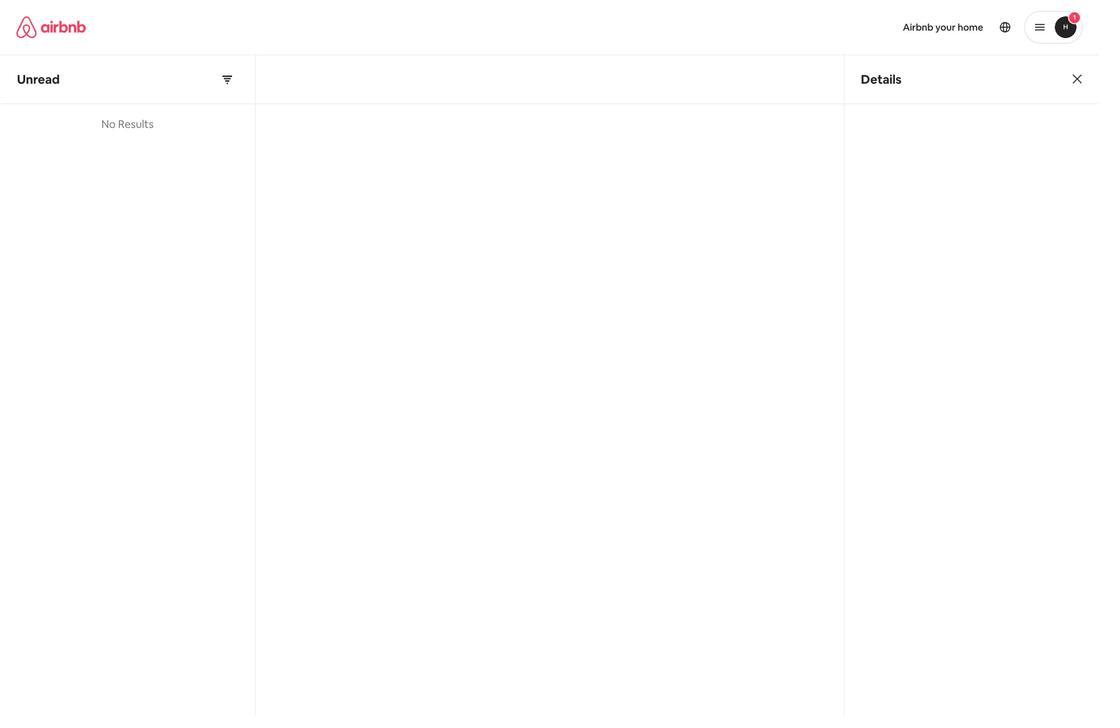 Task type: locate. For each thing, give the bounding box(es) containing it.
1
[[1074, 13, 1077, 22]]

filter conversations. current filter: unread conversations image
[[222, 74, 233, 85]]

no
[[101, 117, 116, 131]]

profile element
[[566, 0, 1083, 54]]

details
[[861, 71, 902, 87]]

home
[[958, 21, 984, 33]]

messaging page main contents element
[[0, 54, 1100, 716]]

1 button
[[1025, 11, 1083, 44]]

results
[[118, 117, 154, 131]]

unread
[[17, 71, 60, 87]]

airbnb
[[903, 21, 934, 33]]

your
[[936, 21, 956, 33]]



Task type: vqa. For each thing, say whether or not it's contained in the screenshot.
No Results
yes



Task type: describe. For each thing, give the bounding box(es) containing it.
no results
[[101, 117, 154, 131]]

airbnb your home
[[903, 21, 984, 33]]

airbnb your home link
[[895, 13, 992, 42]]



